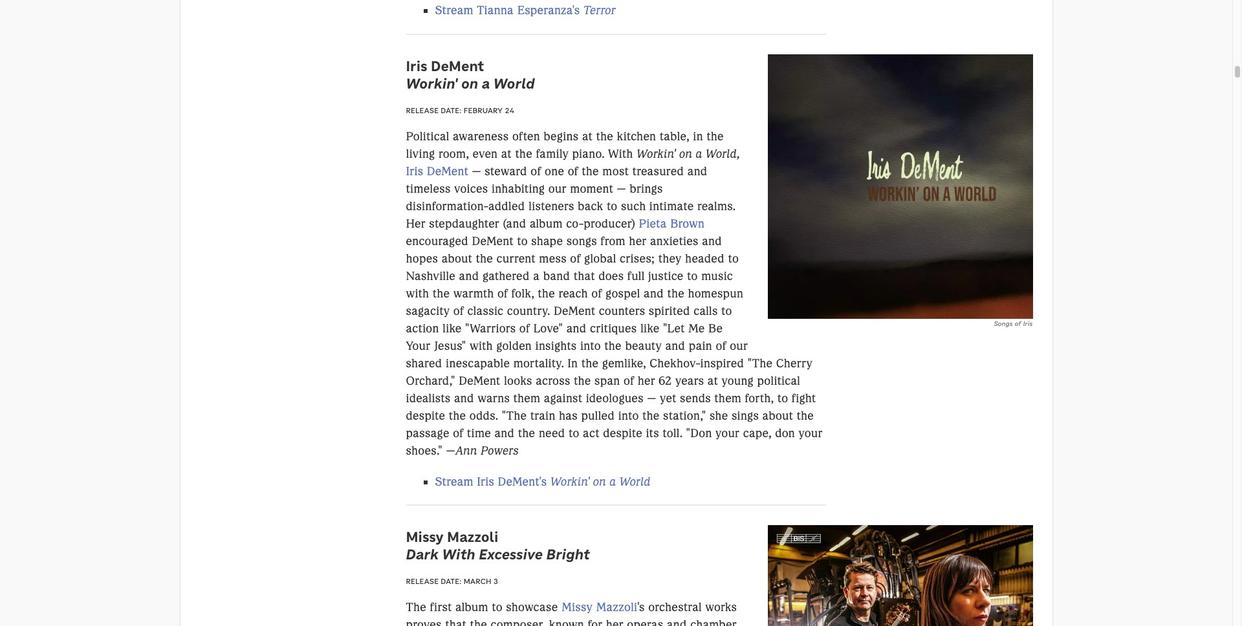 Task type: describe. For each thing, give the bounding box(es) containing it.
piano.
[[572, 147, 605, 161]]

orchard,"
[[406, 374, 456, 388]]

sends
[[680, 391, 711, 405]]

1 horizontal spatial about
[[763, 409, 794, 423]]

of down gemlike,
[[624, 374, 634, 388]]

band
[[543, 269, 570, 283]]

and inside "'s orchestral works proves that the composer, known for her operas and chambe"
[[667, 618, 687, 626]]

0 vertical spatial at
[[582, 129, 593, 143]]

counters
[[599, 304, 645, 318]]

disinformation-
[[406, 199, 489, 213]]

to left act
[[569, 426, 580, 440]]

toll.
[[663, 426, 683, 440]]

for
[[588, 618, 603, 626]]

moment
[[570, 182, 614, 196]]

dement down inescapable
[[459, 374, 501, 388]]

spirited
[[649, 304, 690, 318]]

of down does
[[592, 286, 602, 301]]

station,"
[[663, 409, 706, 423]]

and up chekhov-
[[666, 339, 686, 353]]

homespun
[[688, 286, 744, 301]]

album inside — steward of one of the most treasured and timeless voices inhabiting our moment — brings disinformation-addled listeners back to such intimate realms. her stepdaughter (and album co-producer)
[[530, 217, 563, 231]]

back
[[578, 199, 604, 213]]

— steward of one of the most treasured and timeless voices inhabiting our moment — brings disinformation-addled listeners back to such intimate realms. her stepdaughter (and album co-producer)
[[406, 164, 736, 231]]

young
[[722, 374, 754, 388]]

gemlike,
[[602, 356, 647, 371]]

jesus"
[[434, 339, 466, 353]]

march
[[464, 577, 492, 586]]

the inside "'s orchestral works proves that the composer, known for her operas and chambe"
[[470, 618, 487, 626]]

family
[[536, 147, 569, 161]]

calls
[[694, 304, 718, 318]]

— left "yet" at the bottom of page
[[647, 391, 657, 405]]

to up music
[[728, 251, 739, 266]]

in
[[568, 356, 578, 371]]

steward
[[485, 164, 527, 178]]

missy mazzoli dark with excessive bright
[[406, 528, 590, 564]]

workin' inside workin' on a world, iris dement
[[637, 147, 676, 161]]

24
[[505, 105, 515, 115]]

stream for stream tianna esperanza's terror
[[435, 3, 474, 18]]

(and
[[503, 217, 526, 231]]

1 horizontal spatial missy
[[562, 601, 593, 615]]

encouraged
[[406, 234, 469, 248]]

date: for march
[[441, 577, 462, 586]]

cherry
[[776, 356, 813, 371]]

shoes."
[[406, 444, 443, 458]]

justice
[[648, 269, 684, 283]]

known
[[549, 618, 584, 626]]

songs of iris
[[994, 320, 1033, 328]]

missy inside 'missy mazzoli dark with excessive bright'
[[406, 528, 444, 546]]

of up inspired
[[716, 339, 727, 353]]

yet
[[660, 391, 677, 405]]

sings
[[732, 409, 759, 423]]

action
[[406, 321, 439, 336]]

begins
[[544, 129, 579, 143]]

of right one
[[568, 164, 579, 178]]

1 horizontal spatial world
[[620, 475, 651, 489]]

february
[[464, 105, 503, 115]]

on inside iris dement workin' on a world
[[461, 74, 478, 93]]

of inside image credit element
[[1015, 320, 1022, 328]]

and up odds.
[[454, 391, 474, 405]]

2 your from the left
[[799, 426, 823, 440]]

her inside "'s orchestral works proves that the composer, known for her operas and chambe"
[[606, 618, 624, 626]]

inescapable
[[446, 356, 510, 371]]

workin' on a world, iris dement
[[406, 147, 740, 178]]

warns
[[478, 391, 510, 405]]

missy mazzoli link
[[562, 601, 637, 615]]

brown
[[671, 217, 705, 231]]

anxieties
[[650, 234, 699, 248]]

of down songs
[[570, 251, 581, 266]]

— right shoes."
[[446, 444, 456, 458]]

dement down reach
[[554, 304, 596, 318]]

living
[[406, 147, 435, 161]]

they
[[659, 251, 682, 266]]

to down homespun
[[722, 304, 732, 318]]

table,
[[660, 129, 690, 143]]

's
[[637, 601, 645, 615]]

date: for february
[[441, 105, 462, 115]]

warmth
[[454, 286, 494, 301]]

odds.
[[470, 409, 498, 423]]

awareness
[[453, 129, 509, 143]]

that inside pieta brown encouraged dement to shape songs from her anxieties and hopes about the current mess of global crises; they headed to nashville and gathered a band that does full justice to music with the warmth of folk, the reach of gospel and the homespun sagacity of classic country. dement counters spirited calls to action like "warriors of love" and critiques like "let me be your jesus" with golden insights into the beauty and pain of our shared inescapable mortality. in the gemlike, chekhov-inspired "the cherry orchard," dement looks across the span of her 62 years at young political idealists and warns them against ideologues — yet sends them forth, to fight despite the odds. "the train has pulled into the station," she sings about the passage of time and the need to act despite its toll. "don your cape, don your shoes." —
[[574, 269, 595, 283]]

dark
[[406, 546, 439, 564]]

fight
[[792, 391, 816, 405]]

inspired
[[701, 356, 744, 371]]

such
[[621, 199, 646, 213]]

idealists
[[406, 391, 451, 405]]

2 like from the left
[[641, 321, 660, 336]]

1 vertical spatial mazzoli
[[596, 601, 637, 615]]

that inside "'s orchestral works proves that the composer, known for her operas and chambe"
[[445, 618, 467, 626]]

pieta brown encouraged dement to shape songs from her anxieties and hopes about the current mess of global crises; they headed to nashville and gathered a band that does full justice to music with the warmth of folk, the reach of gospel and the homespun sagacity of classic country. dement counters spirited calls to action like "warriors of love" and critiques like "let me be your jesus" with golden insights into the beauty and pain of our shared inescapable mortality. in the gemlike, chekhov-inspired "the cherry orchard," dement looks across the span of her 62 years at young political idealists and warns them against ideologues — yet sends them forth, to fight despite the odds. "the train has pulled into the station," she sings about the passage of time and the need to act despite its toll. "don your cape, don your shoes." —
[[406, 217, 823, 458]]

iris inside iris dement workin' on a world
[[406, 57, 428, 75]]

workin' inside iris dement workin' on a world
[[406, 74, 458, 93]]

with inside 'missy mazzoli dark with excessive bright'
[[442, 546, 476, 564]]

0 vertical spatial about
[[442, 251, 473, 266]]

shared
[[406, 356, 442, 371]]

the
[[406, 601, 427, 615]]

cape,
[[743, 426, 772, 440]]

beauty
[[625, 339, 662, 353]]

realms.
[[698, 199, 736, 213]]

timeless
[[406, 182, 451, 196]]

of down warmth
[[454, 304, 464, 318]]

years
[[676, 374, 704, 388]]

works
[[706, 601, 737, 615]]

to up current
[[517, 234, 528, 248]]

1 vertical spatial despite
[[603, 426, 643, 440]]

stream iris dement's workin' on a world
[[435, 475, 651, 489]]

1 vertical spatial her
[[638, 374, 655, 388]]

of up ann
[[453, 426, 464, 440]]

and up insights
[[567, 321, 587, 336]]

don
[[775, 426, 795, 440]]

our inside — steward of one of the most treasured and timeless voices inhabiting our moment — brings disinformation-addled listeners back to such intimate realms. her stepdaughter (and album co-producer)
[[549, 182, 567, 196]]

hopes
[[406, 251, 438, 266]]

1 horizontal spatial workin'
[[551, 475, 590, 489]]

iris down ann powers
[[477, 475, 495, 489]]

ann
[[456, 444, 478, 458]]

mazzoli inside 'missy mazzoli dark with excessive bright'
[[447, 528, 499, 546]]

0 horizontal spatial album
[[456, 601, 489, 615]]

image credit element
[[768, 319, 1033, 329]]

classic
[[468, 304, 504, 318]]

addled
[[489, 199, 525, 213]]

kitchen
[[617, 129, 656, 143]]

iris dement, workin' on a world image
[[768, 54, 1033, 319]]

orchestral
[[649, 601, 702, 615]]

stream tianna esperanza's terror
[[435, 3, 616, 18]]

iris inside image credit element
[[1024, 320, 1033, 328]]

be
[[709, 321, 723, 336]]

release for release date: march 3
[[406, 577, 439, 586]]



Task type: locate. For each thing, give the bounding box(es) containing it.
missy mazzoli, dark with excessive bright image
[[768, 526, 1033, 626]]

2 horizontal spatial workin'
[[637, 147, 676, 161]]

workin' right the dement's
[[551, 475, 590, 489]]

release
[[406, 105, 439, 115], [406, 577, 439, 586]]

0 vertical spatial date:
[[441, 105, 462, 115]]

missy
[[406, 528, 444, 546], [562, 601, 593, 615]]

0 horizontal spatial mazzoli
[[447, 528, 499, 546]]

intimate
[[650, 199, 694, 213]]

release down dark
[[406, 577, 439, 586]]

iris dement workin' on a world
[[406, 57, 535, 93]]

at inside pieta brown encouraged dement to shape songs from her anxieties and hopes about the current mess of global crises; they headed to nashville and gathered a band that does full justice to music with the warmth of folk, the reach of gospel and the homespun sagacity of classic country. dement counters spirited calls to action like "warriors of love" and critiques like "let me be your jesus" with golden insights into the beauty and pain of our shared inescapable mortality. in the gemlike, chekhov-inspired "the cherry orchard," dement looks across the span of her 62 years at young political idealists and warns them against ideologues — yet sends them forth, to fight despite the odds. "the train has pulled into the station," she sings about the passage of time and the need to act despite its toll. "don your cape, don your shoes." —
[[708, 374, 718, 388]]

time
[[467, 426, 491, 440]]

chekhov-
[[650, 356, 701, 371]]

0 vertical spatial that
[[574, 269, 595, 283]]

0 vertical spatial stream
[[435, 3, 474, 18]]

1 horizontal spatial your
[[799, 426, 823, 440]]

1 horizontal spatial that
[[574, 269, 595, 283]]

room,
[[439, 147, 469, 161]]

0 horizontal spatial on
[[461, 74, 478, 93]]

a
[[482, 74, 490, 93], [696, 147, 703, 161], [533, 269, 540, 283], [610, 475, 617, 489]]

0 horizontal spatial missy
[[406, 528, 444, 546]]

stream for stream iris dement's workin' on a world
[[435, 475, 474, 489]]

does
[[599, 269, 624, 283]]

"warriors
[[465, 321, 516, 336]]

that up reach
[[574, 269, 595, 283]]

1 vertical spatial that
[[445, 618, 467, 626]]

1 vertical spatial workin'
[[637, 147, 676, 161]]

0 horizontal spatial like
[[443, 321, 462, 336]]

gathered
[[483, 269, 530, 283]]

your
[[406, 339, 431, 353]]

1 horizontal spatial with
[[470, 339, 493, 353]]

0 horizontal spatial workin'
[[406, 74, 458, 93]]

with up inescapable
[[470, 339, 493, 353]]

0 horizontal spatial into
[[580, 339, 601, 353]]

1 horizontal spatial at
[[582, 129, 593, 143]]

date: left march
[[441, 577, 462, 586]]

and down world,
[[688, 164, 708, 178]]

album up shape
[[530, 217, 563, 231]]

she
[[710, 409, 728, 423]]

reach
[[559, 286, 588, 301]]

dement up release date: february 24
[[431, 57, 484, 75]]

0 horizontal spatial that
[[445, 618, 467, 626]]

your right don
[[799, 426, 823, 440]]

1 vertical spatial into
[[618, 409, 639, 423]]

critiques
[[590, 321, 637, 336]]

0 horizontal spatial about
[[442, 251, 473, 266]]

a inside pieta brown encouraged dement to shape songs from her anxieties and hopes about the current mess of global crises; they headed to nashville and gathered a band that does full justice to music with the warmth of folk, the reach of gospel and the homespun sagacity of classic country. dement counters spirited calls to action like "warriors of love" and critiques like "let me be your jesus" with golden insights into the beauty and pain of our shared inescapable mortality. in the gemlike, chekhov-inspired "the cherry orchard," dement looks across the span of her 62 years at young political idealists and warns them against ideologues — yet sends them forth, to fight despite the odds. "the train has pulled into the station," she sings about the passage of time and the need to act despite its toll. "don your cape, don your shoes." —
[[533, 269, 540, 283]]

release date: february 24
[[406, 105, 515, 115]]

2 vertical spatial at
[[708, 374, 718, 388]]

0 vertical spatial workin'
[[406, 74, 458, 93]]

1 vertical spatial album
[[456, 601, 489, 615]]

world down its
[[620, 475, 651, 489]]

1 stream from the top
[[435, 3, 474, 18]]

on up release date: february 24
[[461, 74, 478, 93]]

0 horizontal spatial despite
[[406, 409, 446, 423]]

"don
[[686, 426, 712, 440]]

bright
[[546, 546, 590, 564]]

to up composer,
[[492, 601, 503, 615]]

world,
[[706, 147, 740, 161]]

1 vertical spatial on
[[679, 147, 693, 161]]

and
[[688, 164, 708, 178], [702, 234, 722, 248], [459, 269, 479, 283], [644, 286, 664, 301], [567, 321, 587, 336], [666, 339, 686, 353], [454, 391, 474, 405], [495, 426, 515, 440], [667, 618, 687, 626]]

our up inspired
[[730, 339, 748, 353]]

to inside — steward of one of the most treasured and timeless voices inhabiting our moment — brings disinformation-addled listeners back to such intimate realms. her stepdaughter (and album co-producer)
[[607, 199, 618, 213]]

to up producer)
[[607, 199, 618, 213]]

iris up release date: february 24
[[406, 57, 428, 75]]

0 horizontal spatial them
[[514, 391, 541, 405]]

on inside workin' on a world, iris dement
[[679, 147, 693, 161]]

dement's
[[498, 475, 547, 489]]

2 date: from the top
[[441, 577, 462, 586]]

1 horizontal spatial into
[[618, 409, 639, 423]]

2 vertical spatial her
[[606, 618, 624, 626]]

0 horizontal spatial world
[[494, 74, 535, 93]]

2 them from the left
[[715, 391, 742, 405]]

our down one
[[549, 182, 567, 196]]

ann powers
[[456, 444, 519, 458]]

often
[[513, 129, 540, 143]]

on down act
[[593, 475, 607, 489]]

despite left its
[[603, 426, 643, 440]]

2 release from the top
[[406, 577, 439, 586]]

0 vertical spatial "the
[[748, 356, 773, 371]]

on down table,
[[679, 147, 693, 161]]

1 horizontal spatial despite
[[603, 426, 643, 440]]

1 vertical spatial missy
[[562, 601, 593, 615]]

political
[[757, 374, 801, 388]]

0 vertical spatial despite
[[406, 409, 446, 423]]

and up headed
[[702, 234, 722, 248]]

0 vertical spatial world
[[494, 74, 535, 93]]

about down encouraged
[[442, 251, 473, 266]]

golden
[[496, 339, 532, 353]]

0 vertical spatial into
[[580, 339, 601, 353]]

tianna
[[477, 3, 514, 18]]

0 vertical spatial album
[[530, 217, 563, 231]]

at up steward
[[501, 147, 512, 161]]

powers
[[481, 444, 519, 458]]

0 vertical spatial our
[[549, 182, 567, 196]]

1 them from the left
[[514, 391, 541, 405]]

treasured
[[633, 164, 684, 178]]

1 vertical spatial "the
[[502, 409, 527, 423]]

our inside pieta brown encouraged dement to shape songs from her anxieties and hopes about the current mess of global crises; they headed to nashville and gathered a band that does full justice to music with the warmth of folk, the reach of gospel and the homespun sagacity of classic country. dement counters spirited calls to action like "warriors of love" and critiques like "let me be your jesus" with golden insights into the beauty and pain of our shared inescapable mortality. in the gemlike, chekhov-inspired "the cherry orchard," dement looks across the span of her 62 years at young political idealists and warns them against ideologues — yet sends them forth, to fight despite the odds. "the train has pulled into the station," she sings about the passage of time and the need to act despite its toll. "don your cape, don your shoes." —
[[730, 339, 748, 353]]

composer,
[[491, 618, 546, 626]]

of left one
[[531, 164, 541, 178]]

global
[[584, 251, 617, 266]]

1 horizontal spatial album
[[530, 217, 563, 231]]

them
[[514, 391, 541, 405], [715, 391, 742, 405]]

and inside — steward of one of the most treasured and timeless voices inhabiting our moment — brings disinformation-addled listeners back to such intimate realms. her stepdaughter (and album co-producer)
[[688, 164, 708, 178]]

one
[[545, 164, 565, 178]]

"the down 'warns'
[[502, 409, 527, 423]]

full
[[628, 269, 645, 283]]

them down 'looks'
[[514, 391, 541, 405]]

0 vertical spatial with
[[608, 147, 633, 161]]

despite up passage
[[406, 409, 446, 423]]

political awareness often begins at the kitchen table, in the living room, even at the family piano. with
[[406, 129, 724, 161]]

need
[[539, 426, 565, 440]]

your down she
[[716, 426, 740, 440]]

— down most
[[617, 182, 626, 196]]

2 horizontal spatial at
[[708, 374, 718, 388]]

0 vertical spatial on
[[461, 74, 478, 93]]

1 release from the top
[[406, 105, 439, 115]]

to
[[607, 199, 618, 213], [517, 234, 528, 248], [728, 251, 739, 266], [687, 269, 698, 283], [722, 304, 732, 318], [778, 391, 789, 405], [569, 426, 580, 440], [492, 601, 503, 615]]

and down orchestral
[[667, 618, 687, 626]]

that
[[574, 269, 595, 283], [445, 618, 467, 626]]

pulled
[[581, 409, 615, 423]]

iris right songs
[[1024, 320, 1033, 328]]

dement down (and
[[472, 234, 514, 248]]

release date: march 3
[[406, 577, 498, 586]]

folk,
[[512, 286, 535, 301]]

to down political
[[778, 391, 789, 405]]

0 horizontal spatial your
[[716, 426, 740, 440]]

release for release date: february 24
[[406, 105, 439, 115]]

1 horizontal spatial with
[[608, 147, 633, 161]]

a inside workin' on a world, iris dement
[[696, 147, 703, 161]]

1 vertical spatial date:
[[441, 577, 462, 586]]

1 vertical spatial at
[[501, 147, 512, 161]]

the inside — steward of one of the most treasured and timeless voices inhabiting our moment — brings disinformation-addled listeners back to such intimate realms. her stepdaughter (and album co-producer)
[[582, 164, 599, 178]]

with up most
[[608, 147, 633, 161]]

— up voices
[[472, 164, 481, 178]]

2 vertical spatial on
[[593, 475, 607, 489]]

2 horizontal spatial on
[[679, 147, 693, 161]]

62
[[659, 374, 672, 388]]

despite
[[406, 409, 446, 423], [603, 426, 643, 440]]

1 horizontal spatial our
[[730, 339, 748, 353]]

voices
[[454, 182, 488, 196]]

dement inside workin' on a world, iris dement
[[427, 164, 469, 178]]

1 vertical spatial with
[[470, 339, 493, 353]]

shape
[[531, 234, 563, 248]]

1 like from the left
[[443, 321, 462, 336]]

0 horizontal spatial with
[[442, 546, 476, 564]]

stream down ann
[[435, 475, 474, 489]]

its
[[646, 426, 659, 440]]

0 horizontal spatial with
[[406, 286, 429, 301]]

co-
[[566, 217, 584, 231]]

to down headed
[[687, 269, 698, 283]]

workin' up release date: february 24
[[406, 74, 458, 93]]

into down critiques on the bottom
[[580, 339, 601, 353]]

0 horizontal spatial our
[[549, 182, 567, 196]]

with up "sagacity"
[[406, 286, 429, 301]]

at up piano.
[[582, 129, 593, 143]]

missy up release date: march 3
[[406, 528, 444, 546]]

love"
[[534, 321, 563, 336]]

0 vertical spatial release
[[406, 105, 439, 115]]

1 vertical spatial stream
[[435, 475, 474, 489]]

into
[[580, 339, 601, 353], [618, 409, 639, 423]]

0 vertical spatial mazzoli
[[447, 528, 499, 546]]

1 horizontal spatial "the
[[748, 356, 773, 371]]

workin'
[[406, 74, 458, 93], [637, 147, 676, 161], [551, 475, 590, 489]]

dement down room,
[[427, 164, 469, 178]]

0 vertical spatial her
[[629, 234, 647, 248]]

me
[[689, 321, 705, 336]]

excessive
[[479, 546, 543, 564]]

"the up political
[[748, 356, 773, 371]]

that down the first
[[445, 618, 467, 626]]

about up don
[[763, 409, 794, 423]]

insights
[[536, 339, 577, 353]]

pieta brown link
[[639, 217, 705, 231]]

and down justice
[[644, 286, 664, 301]]

1 horizontal spatial them
[[715, 391, 742, 405]]

from
[[601, 234, 626, 248]]

world up 24
[[494, 74, 535, 93]]

1 horizontal spatial on
[[593, 475, 607, 489]]

1 horizontal spatial mazzoli
[[596, 601, 637, 615]]

1 vertical spatial release
[[406, 577, 439, 586]]

her right for
[[606, 618, 624, 626]]

a inside iris dement workin' on a world
[[482, 74, 490, 93]]

world
[[494, 74, 535, 93], [620, 475, 651, 489]]

0 horizontal spatial "the
[[502, 409, 527, 423]]

across
[[536, 374, 571, 388]]

2 vertical spatial workin'
[[551, 475, 590, 489]]

country.
[[507, 304, 550, 318]]

0 vertical spatial missy
[[406, 528, 444, 546]]

's orchestral works proves that the composer, known for her operas and chambe
[[406, 601, 744, 626]]

with up release date: march 3
[[442, 546, 476, 564]]

missy up known
[[562, 601, 593, 615]]

world inside iris dement workin' on a world
[[494, 74, 535, 93]]

the
[[596, 129, 614, 143], [707, 129, 724, 143], [515, 147, 533, 161], [582, 164, 599, 178], [476, 251, 493, 266], [433, 286, 450, 301], [538, 286, 555, 301], [668, 286, 685, 301], [605, 339, 622, 353], [582, 356, 599, 371], [574, 374, 591, 388], [449, 409, 466, 423], [643, 409, 660, 423], [797, 409, 814, 423], [518, 426, 536, 440], [470, 618, 487, 626]]

1 vertical spatial about
[[763, 409, 794, 423]]

on
[[461, 74, 478, 93], [679, 147, 693, 161], [593, 475, 607, 489]]

sagacity
[[406, 304, 450, 318]]

operas
[[627, 618, 664, 626]]

1 horizontal spatial like
[[641, 321, 660, 336]]

album down march
[[456, 601, 489, 615]]

1 vertical spatial our
[[730, 339, 748, 353]]

of down gathered
[[498, 286, 508, 301]]

and up warmth
[[459, 269, 479, 283]]

her
[[406, 217, 426, 231]]

like up beauty
[[641, 321, 660, 336]]

date: left february
[[441, 105, 462, 115]]

pieta
[[639, 217, 667, 231]]

workin' up "treasured"
[[637, 147, 676, 161]]

release up "political"
[[406, 105, 439, 115]]

stream
[[435, 3, 474, 18], [435, 475, 474, 489]]

0 vertical spatial with
[[406, 286, 429, 301]]

with
[[608, 147, 633, 161], [442, 546, 476, 564]]

1 vertical spatial world
[[620, 475, 651, 489]]

0 horizontal spatial at
[[501, 147, 512, 161]]

listeners
[[529, 199, 575, 213]]

of down "country."
[[520, 321, 530, 336]]

like up jesus"
[[443, 321, 462, 336]]

stepdaughter
[[429, 217, 500, 231]]

iris down living
[[406, 164, 424, 178]]

mazzoli up for
[[596, 601, 637, 615]]

gospel
[[606, 286, 640, 301]]

iris inside workin' on a world, iris dement
[[406, 164, 424, 178]]

her left 62
[[638, 374, 655, 388]]

her up crises;
[[629, 234, 647, 248]]

them up she
[[715, 391, 742, 405]]

like
[[443, 321, 462, 336], [641, 321, 660, 336]]

2 stream from the top
[[435, 475, 474, 489]]

into down ideologues
[[618, 409, 639, 423]]

1 date: from the top
[[441, 105, 462, 115]]

crises;
[[620, 251, 655, 266]]

at down inspired
[[708, 374, 718, 388]]

and up powers
[[495, 426, 515, 440]]

with inside political awareness often begins at the kitchen table, in the living room, even at the family piano. with
[[608, 147, 633, 161]]

1 your from the left
[[716, 426, 740, 440]]

dement inside iris dement workin' on a world
[[431, 57, 484, 75]]

iris dement link
[[406, 164, 469, 178]]

mazzoli up march
[[447, 528, 499, 546]]

1 vertical spatial with
[[442, 546, 476, 564]]

of right songs
[[1015, 320, 1022, 328]]

music
[[702, 269, 733, 283]]

the first album to showcase missy mazzoli
[[406, 601, 637, 615]]

stream left tianna
[[435, 3, 474, 18]]



Task type: vqa. For each thing, say whether or not it's contained in the screenshot.
—
yes



